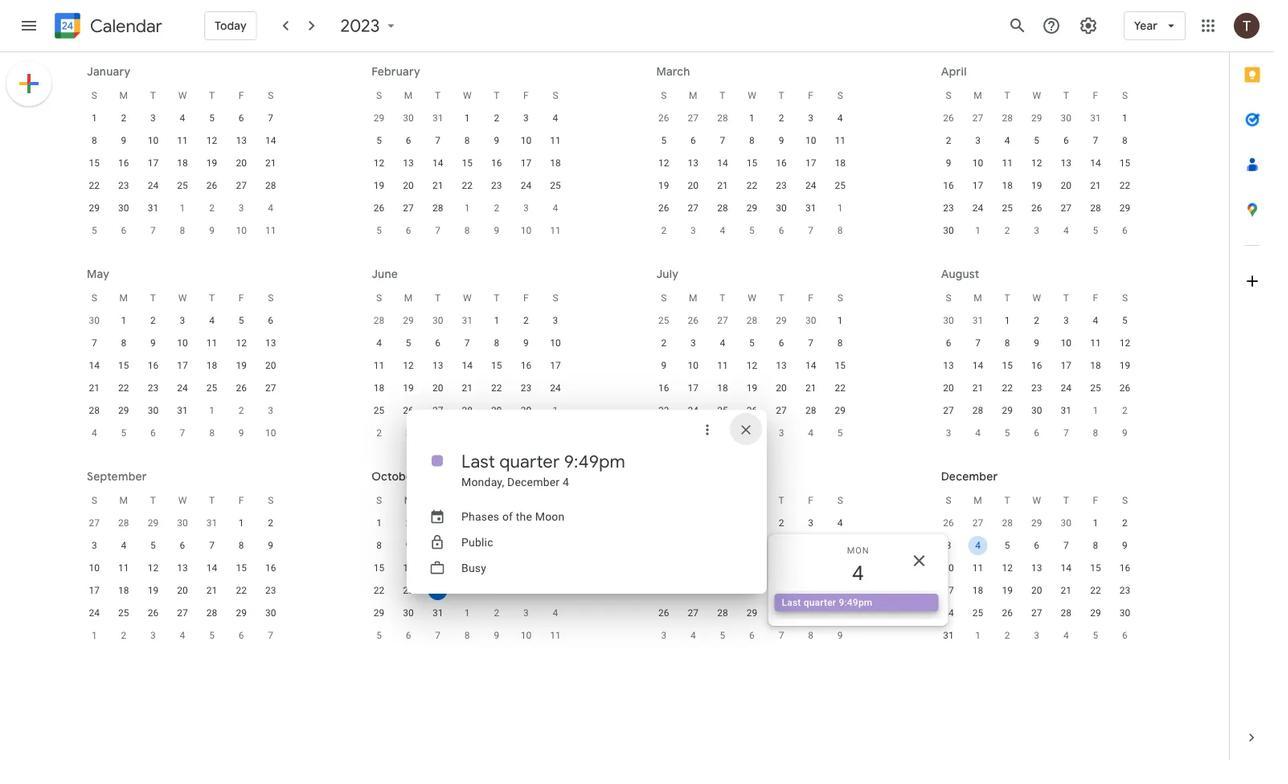 Task type: locate. For each thing, give the bounding box(es) containing it.
tuesday column header
[[423, 490, 453, 512]]

12 down march 29 element
[[1031, 158, 1042, 169]]

june 29 element
[[772, 311, 791, 330]]

10 element
[[143, 131, 163, 150], [516, 131, 536, 150], [801, 131, 820, 150], [968, 154, 988, 173], [173, 334, 192, 353], [546, 334, 565, 353], [1057, 334, 1076, 353], [684, 356, 703, 375], [428, 536, 447, 555], [801, 536, 820, 555], [85, 559, 104, 578], [939, 559, 958, 578]]

28 element
[[261, 176, 280, 195], [428, 199, 447, 218], [713, 199, 732, 218], [1086, 199, 1105, 218], [85, 401, 104, 420], [458, 401, 477, 420], [801, 401, 820, 420], [968, 401, 988, 420], [546, 581, 565, 600], [202, 604, 222, 623], [713, 604, 732, 623], [1057, 604, 1076, 623]]

21 for 21 element on top of the february 4 element
[[265, 158, 276, 169]]

6 inside 'element'
[[749, 630, 755, 641]]

17 up june 7 element
[[177, 360, 188, 371]]

row containing 21
[[80, 377, 285, 400]]

may 28 element
[[369, 311, 389, 330]]

february 27 element
[[684, 109, 703, 128]]

26 for june 26 element
[[688, 315, 699, 326]]

19 element up the 'august 2' element
[[742, 379, 762, 398]]

29 element up january 5 element
[[1086, 604, 1105, 623]]

18 element down public
[[458, 559, 477, 578]]

16
[[118, 158, 129, 169], [491, 158, 502, 169], [776, 158, 787, 169], [943, 180, 954, 191], [148, 360, 158, 371], [521, 360, 531, 371], [1031, 360, 1042, 371], [658, 383, 669, 394], [265, 563, 276, 574], [403, 563, 414, 574], [776, 563, 787, 574], [1120, 563, 1130, 574]]

of
[[502, 510, 513, 523]]

13 element down january 30 element
[[399, 154, 418, 173]]

14 down march 31 element
[[1090, 158, 1101, 169]]

18 inside january grid
[[177, 158, 188, 169]]

11 for 11 element below june 27 element
[[717, 360, 728, 371]]

12 element down march 29 element
[[1027, 154, 1046, 173]]

18 up july 2 element
[[374, 383, 384, 394]]

12 element down may 29 element
[[399, 356, 418, 375]]

last quarter 9:49pm monday, december 4
[[461, 450, 625, 489]]

4 inside mon 4
[[851, 560, 863, 586]]

june 3 element
[[261, 401, 280, 420]]

30 element up november 6 element on the bottom
[[399, 604, 418, 623]]

m for december
[[974, 495, 982, 506]]

f for may
[[239, 293, 244, 304]]

30 for 30 'element' on top of november 6 element on the bottom
[[403, 608, 414, 619]]

the
[[516, 510, 532, 523]]

21 element up april 4 'element'
[[713, 176, 732, 195]]

29 inside may grid
[[118, 405, 129, 416]]

row group containing 28
[[364, 309, 570, 445]]

24 inside september grid
[[89, 608, 100, 619]]

28 inside february grid
[[432, 203, 443, 214]]

w inside june grid
[[463, 293, 472, 304]]

13 down july 30 element
[[943, 360, 954, 371]]

21 element up march 7 element
[[428, 176, 447, 195]]

25 up november 1 element at the left bottom
[[462, 585, 473, 596]]

4
[[180, 113, 185, 124], [553, 113, 558, 124], [837, 113, 843, 124], [1005, 135, 1010, 146], [268, 203, 273, 214], [553, 203, 558, 214], [720, 225, 725, 236], [1063, 225, 1069, 236], [209, 315, 215, 326], [1093, 315, 1098, 326], [376, 338, 382, 349], [720, 338, 725, 349], [92, 428, 97, 439], [808, 428, 814, 439], [975, 428, 981, 439], [563, 475, 569, 489], [465, 518, 470, 529], [837, 518, 843, 529], [121, 540, 126, 551], [975, 540, 981, 551], [851, 560, 863, 586], [553, 608, 558, 619], [180, 630, 185, 641], [690, 630, 696, 641], [1063, 630, 1069, 641]]

21 up october 5 element
[[206, 585, 217, 596]]

28
[[717, 113, 728, 124], [1002, 113, 1013, 124], [265, 180, 276, 191], [432, 203, 443, 214], [717, 203, 728, 214], [1090, 203, 1101, 214], [374, 315, 384, 326], [747, 315, 757, 326], [89, 405, 100, 416], [462, 405, 473, 416], [805, 405, 816, 416], [973, 405, 983, 416], [118, 518, 129, 529], [1002, 518, 1013, 529], [550, 585, 561, 596], [206, 608, 217, 619], [717, 608, 728, 619], [1061, 608, 1072, 619]]

17 inside november "grid"
[[805, 563, 816, 574]]

21 for 21 element above april 4 'element'
[[717, 180, 728, 191]]

october
[[372, 469, 417, 484]]

12 element down the of
[[487, 536, 506, 555]]

11 element inside november "grid"
[[831, 536, 850, 555]]

april 1 element
[[831, 199, 850, 218]]

25
[[177, 180, 188, 191], [550, 180, 561, 191], [835, 180, 846, 191], [1002, 203, 1013, 214], [658, 315, 669, 326], [206, 383, 217, 394], [1090, 383, 1101, 394], [374, 405, 384, 416], [717, 405, 728, 416], [462, 585, 473, 596], [835, 585, 846, 596], [118, 608, 129, 619], [973, 608, 983, 619]]

1 horizontal spatial last
[[782, 597, 801, 609]]

18 element up february 1 element
[[173, 154, 192, 173]]

24
[[148, 180, 158, 191], [521, 180, 531, 191], [805, 180, 816, 191], [973, 203, 983, 214], [177, 383, 188, 394], [550, 383, 561, 394], [1061, 383, 1072, 394], [688, 405, 699, 416], [432, 585, 443, 596], [805, 585, 816, 596], [89, 608, 100, 619], [943, 608, 954, 619]]

august grid
[[934, 287, 1140, 445]]

row containing t
[[649, 490, 855, 512]]

5
[[209, 113, 215, 124], [376, 135, 382, 146], [661, 135, 667, 146], [1034, 135, 1039, 146], [92, 225, 97, 236], [376, 225, 382, 236], [749, 225, 755, 236], [1093, 225, 1098, 236], [239, 315, 244, 326], [1122, 315, 1128, 326], [406, 338, 411, 349], [749, 338, 755, 349], [121, 428, 126, 439], [837, 428, 843, 439], [1005, 428, 1010, 439], [494, 518, 499, 529], [150, 540, 156, 551], [1005, 540, 1010, 551], [209, 630, 215, 641], [376, 630, 382, 641], [720, 630, 725, 641], [1093, 630, 1098, 641]]

row containing 13
[[934, 355, 1140, 377]]

november 26 element
[[939, 514, 958, 533]]

december 9 element
[[831, 626, 850, 646]]

30 for 30 'element' above february 6 element
[[118, 203, 129, 214]]

19 up january 2 element
[[1002, 585, 1013, 596]]

row group
[[80, 107, 285, 242], [364, 107, 570, 242], [649, 107, 855, 242], [934, 107, 1140, 242], [80, 309, 285, 445], [364, 309, 570, 445], [649, 309, 855, 445], [934, 309, 1140, 445], [80, 512, 285, 647], [364, 512, 570, 647], [649, 512, 855, 647], [934, 512, 1140, 647]]

13 down august 30 element
[[177, 563, 188, 574]]

s
[[91, 90, 97, 101], [268, 90, 274, 101], [376, 90, 382, 101], [553, 90, 558, 101], [661, 90, 667, 101], [837, 90, 843, 101], [946, 90, 951, 101], [1122, 90, 1128, 101], [91, 293, 97, 304], [268, 293, 274, 304], [376, 293, 382, 304], [553, 293, 558, 304], [661, 293, 667, 304], [837, 293, 843, 304], [946, 293, 951, 304], [1122, 293, 1128, 304], [91, 495, 97, 506], [268, 495, 274, 506], [376, 495, 382, 506], [837, 495, 843, 506], [946, 495, 951, 506], [1122, 495, 1128, 506]]

2
[[121, 113, 126, 124], [494, 113, 499, 124], [779, 113, 784, 124], [946, 135, 951, 146], [209, 203, 215, 214], [494, 203, 499, 214], [661, 225, 667, 236], [1005, 225, 1010, 236], [150, 315, 156, 326], [523, 315, 529, 326], [1034, 315, 1039, 326], [661, 338, 667, 349], [239, 405, 244, 416], [1122, 405, 1128, 416], [376, 428, 382, 439], [749, 428, 755, 439], [268, 518, 273, 529], [406, 518, 411, 529], [779, 518, 784, 529], [1122, 518, 1128, 529], [494, 608, 499, 619], [837, 608, 843, 619], [121, 630, 126, 641], [1005, 630, 1010, 641]]

1 right january 31 element
[[465, 113, 470, 124]]

7 inside september 7 element
[[1063, 428, 1069, 439]]

last
[[461, 450, 495, 473], [782, 597, 801, 609]]

row group for october
[[364, 512, 570, 647]]

december
[[941, 469, 998, 484], [507, 475, 560, 489]]

0 horizontal spatial 9:49pm
[[564, 450, 625, 473]]

11 element up march 4 element
[[546, 131, 565, 150]]

t
[[150, 90, 156, 101], [209, 90, 215, 101], [435, 90, 441, 101], [494, 90, 500, 101], [720, 90, 725, 101], [779, 90, 784, 101], [1004, 90, 1010, 101], [1063, 90, 1069, 101], [150, 293, 156, 304], [209, 293, 215, 304], [435, 293, 441, 304], [494, 293, 500, 304], [720, 293, 725, 304], [779, 293, 784, 304], [1004, 293, 1010, 304], [1063, 293, 1069, 304], [150, 495, 156, 506], [209, 495, 215, 506], [435, 495, 441, 506], [779, 495, 784, 506], [1004, 495, 1010, 506], [1063, 495, 1069, 506]]

3
[[150, 113, 156, 124], [523, 113, 529, 124], [808, 113, 814, 124], [975, 135, 981, 146], [239, 203, 244, 214], [523, 203, 529, 214], [690, 225, 696, 236], [1034, 225, 1039, 236], [180, 315, 185, 326], [553, 315, 558, 326], [1063, 315, 1069, 326], [690, 338, 696, 349], [268, 405, 273, 416], [406, 428, 411, 439], [779, 428, 784, 439], [946, 428, 951, 439], [435, 518, 441, 529], [808, 518, 814, 529], [92, 540, 97, 551], [946, 540, 951, 551], [523, 608, 529, 619], [150, 630, 156, 641], [661, 630, 667, 641], [1034, 630, 1039, 641]]

19 element up 'march 5' element
[[369, 176, 389, 195]]

21 for 21 element below may 31 element
[[462, 383, 473, 394]]

row group containing 27
[[80, 512, 285, 647]]

15 inside august grid
[[1002, 360, 1013, 371]]

16 element
[[114, 154, 133, 173], [487, 154, 506, 173], [772, 154, 791, 173], [939, 176, 958, 195], [143, 356, 163, 375], [516, 356, 536, 375], [1027, 356, 1046, 375], [654, 379, 673, 398], [261, 559, 280, 578], [399, 559, 418, 578], [772, 559, 791, 578], [1115, 559, 1135, 578]]

14 down july 31 element
[[973, 360, 983, 371]]

row containing 6
[[934, 332, 1140, 355]]

29 inside january grid
[[89, 203, 100, 214]]

11 for 11 element under august 28 element
[[118, 563, 129, 574]]

0 horizontal spatial quarter
[[499, 450, 560, 473]]

february 1 element
[[173, 199, 192, 218]]

m for may
[[119, 293, 128, 304]]

28 up april 4 'element'
[[717, 203, 728, 214]]

march 7 element
[[428, 221, 447, 240]]

august 30 element
[[173, 514, 192, 533]]

settings menu image
[[1079, 16, 1098, 35]]

support image
[[1042, 16, 1061, 35]]

16 inside june grid
[[521, 360, 531, 371]]

3 inside august 3 element
[[779, 428, 784, 439]]

m up july 31 element
[[974, 293, 982, 304]]

november 10 element
[[516, 626, 536, 646]]

11 for 11 element above the "busy"
[[462, 540, 473, 551]]

14 down april 30 element
[[89, 360, 100, 371]]

31 inside 'august 31' element
[[206, 518, 217, 529]]

26 for november 26 element
[[943, 518, 954, 529]]

1 down january on the left
[[92, 113, 97, 124]]

29 element up may 6 element on the top of the page
[[1115, 199, 1135, 218]]

13
[[236, 135, 247, 146], [403, 158, 414, 169], [688, 158, 699, 169], [1061, 158, 1072, 169], [265, 338, 276, 349], [432, 360, 443, 371], [776, 360, 787, 371], [943, 360, 954, 371], [177, 563, 188, 574], [1031, 563, 1042, 574]]

february 2 element
[[202, 199, 222, 218]]

w inside april grid
[[1032, 90, 1041, 101]]

september
[[87, 469, 147, 484]]

m for september
[[119, 495, 128, 506]]

12 for 12 'element' underneath november 28 element
[[1002, 563, 1013, 574]]

21 inside april grid
[[1090, 180, 1101, 191]]

february
[[372, 64, 420, 79]]

12 for 12 'element' over february 2 element
[[206, 135, 217, 146]]

m for february
[[404, 90, 413, 101]]

14
[[265, 135, 276, 146], [432, 158, 443, 169], [717, 158, 728, 169], [1090, 158, 1101, 169], [89, 360, 100, 371], [462, 360, 473, 371], [805, 360, 816, 371], [973, 360, 983, 371], [206, 563, 217, 574], [1061, 563, 1072, 574]]

12 inside july grid
[[747, 360, 757, 371]]

11 inside june grid
[[374, 360, 384, 371]]

7 inside june 7 element
[[180, 428, 185, 439]]

27 inside october grid
[[521, 585, 531, 596]]

row group containing 2
[[649, 512, 855, 647]]

1 vertical spatial quarter
[[804, 597, 836, 609]]

march 9 element
[[487, 221, 506, 240]]

19 element up october 3 element
[[143, 581, 163, 600]]

w inside february grid
[[463, 90, 472, 101]]

17 inside july grid
[[688, 383, 699, 394]]

24 element
[[143, 176, 163, 195], [516, 176, 536, 195], [801, 176, 820, 195], [968, 199, 988, 218], [173, 379, 192, 398], [546, 379, 565, 398], [1057, 379, 1076, 398], [684, 401, 703, 420], [801, 581, 820, 600], [85, 604, 104, 623], [939, 604, 958, 623]]

31 for january 31 element
[[432, 113, 443, 124]]

tab list
[[1230, 52, 1274, 715]]

17 element up february 7 element
[[143, 154, 163, 173]]

29 up april 5 element
[[747, 203, 757, 214]]

23 element
[[114, 176, 133, 195], [487, 176, 506, 195], [772, 176, 791, 195], [939, 199, 958, 218], [143, 379, 163, 398], [516, 379, 536, 398], [1027, 379, 1046, 398], [654, 401, 673, 420], [261, 581, 280, 600], [399, 581, 418, 600], [772, 581, 791, 600], [1115, 581, 1135, 600]]

moon
[[535, 510, 565, 523]]

row group containing 25
[[649, 309, 855, 445]]

row containing 14
[[80, 355, 285, 377]]

30 down may
[[89, 315, 100, 326]]

9 inside july grid
[[661, 360, 667, 371]]

24 inside may grid
[[177, 383, 188, 394]]

31 up 'april 7' element
[[805, 203, 816, 214]]

july
[[656, 267, 679, 281]]

30 up november 6 element on the bottom
[[403, 608, 414, 619]]

31 for the 31 element to the left of january 1 element at the bottom of page
[[943, 630, 954, 641]]

21 inside february grid
[[432, 180, 443, 191]]

w for march
[[748, 90, 756, 101]]

m inside october grid
[[404, 495, 413, 506]]

26 for "26" element on top of december 3 element
[[658, 608, 669, 619]]

13 element down august 30 element
[[173, 559, 192, 578]]

21 element up december 5 element
[[713, 581, 732, 600]]

13 element up june 3 element
[[261, 334, 280, 353]]

31 for may 31 element
[[462, 315, 473, 326]]

row group for december
[[934, 512, 1140, 647]]

busy
[[461, 561, 486, 575]]

12 up june 2 element
[[236, 338, 247, 349]]

29 right march 28 element
[[1031, 113, 1042, 124]]

w
[[178, 90, 187, 101], [463, 90, 472, 101], [748, 90, 756, 101], [1032, 90, 1041, 101], [178, 293, 187, 304], [463, 293, 472, 304], [748, 293, 756, 304], [1032, 293, 1041, 304], [178, 495, 187, 506], [1032, 495, 1041, 506]]

12 for 12 'element' underneath august 29 element
[[148, 563, 158, 574]]

30
[[403, 113, 414, 124], [1061, 113, 1072, 124], [118, 203, 129, 214], [776, 203, 787, 214], [943, 225, 954, 236], [89, 315, 100, 326], [432, 315, 443, 326], [805, 315, 816, 326], [943, 315, 954, 326], [148, 405, 158, 416], [521, 405, 531, 416], [1031, 405, 1042, 416], [177, 518, 188, 529], [1061, 518, 1072, 529], [265, 608, 276, 619], [403, 608, 414, 619], [776, 608, 787, 619], [1120, 608, 1130, 619]]

28 inside october grid
[[550, 585, 561, 596]]

8
[[92, 135, 97, 146], [465, 135, 470, 146], [749, 135, 755, 146], [1122, 135, 1128, 146], [180, 225, 185, 236], [465, 225, 470, 236], [837, 225, 843, 236], [121, 338, 126, 349], [494, 338, 499, 349], [837, 338, 843, 349], [1005, 338, 1010, 349], [209, 428, 215, 439], [1093, 428, 1098, 439], [239, 540, 244, 551], [376, 540, 382, 551], [1093, 540, 1098, 551], [465, 630, 470, 641], [808, 630, 814, 641]]

30 right august 29 element
[[177, 518, 188, 529]]

9 inside april grid
[[946, 158, 951, 169]]

last quarter 9:49pm heading
[[461, 450, 625, 473]]

w for december
[[1032, 495, 1041, 506]]

20 up 'december 4' element at the right of page
[[688, 585, 699, 596]]

january 1 element
[[968, 626, 988, 646]]

25 up march 4 element
[[550, 180, 561, 191]]

9
[[121, 135, 126, 146], [494, 135, 499, 146], [779, 135, 784, 146], [946, 158, 951, 169], [209, 225, 215, 236], [494, 225, 499, 236], [150, 338, 156, 349], [523, 338, 529, 349], [1034, 338, 1039, 349], [661, 360, 667, 371], [239, 428, 244, 439], [1122, 428, 1128, 439], [268, 540, 273, 551], [406, 540, 411, 551], [779, 540, 784, 551], [1122, 540, 1128, 551], [494, 630, 499, 641], [837, 630, 843, 641]]

w for september
[[178, 495, 187, 506]]

26 for "26" element on top of september 2 element
[[1120, 383, 1130, 394]]

june 6 element
[[143, 424, 163, 443]]

december 3 element
[[654, 626, 673, 646]]

22
[[89, 180, 100, 191], [462, 180, 473, 191], [747, 180, 757, 191], [1120, 180, 1130, 191], [118, 383, 129, 394], [491, 383, 502, 394], [835, 383, 846, 394], [1002, 383, 1013, 394], [236, 585, 247, 596], [374, 585, 384, 596], [747, 585, 757, 596], [1090, 585, 1101, 596]]

17 inside june grid
[[550, 360, 561, 371]]

9:49pm
[[564, 450, 625, 473], [839, 597, 873, 609]]

19 inside june grid
[[403, 383, 414, 394]]

21 up june 4 element
[[89, 383, 100, 394]]

may 1 element
[[968, 221, 988, 240]]

26
[[658, 113, 669, 124], [943, 113, 954, 124], [206, 180, 217, 191], [374, 203, 384, 214], [658, 203, 669, 214], [1031, 203, 1042, 214], [688, 315, 699, 326], [236, 383, 247, 394], [1120, 383, 1130, 394], [403, 405, 414, 416], [747, 405, 757, 416], [943, 518, 954, 529], [491, 585, 502, 596], [148, 608, 158, 619], [658, 608, 669, 619], [1002, 608, 1013, 619]]

november 27 element
[[968, 514, 988, 533]]

m up january 30 element
[[404, 90, 413, 101]]

november 3 element
[[516, 604, 536, 623]]

25 for 25 element on top of september 1 element
[[1090, 383, 1101, 394]]

31 inside july 31 element
[[973, 315, 983, 326]]

may 3 element
[[1027, 221, 1046, 240]]

11 for 11 element in the may grid
[[206, 338, 217, 349]]

last for last quarter 9:49pm
[[782, 597, 801, 609]]

0 horizontal spatial last
[[461, 450, 495, 473]]

29 up "december 6" 'element'
[[747, 608, 757, 619]]

29 up may 6 element on the top of the page
[[1120, 203, 1130, 214]]

31 inside may grid
[[177, 405, 188, 416]]

22 inside august grid
[[1002, 383, 1013, 394]]

25 inside june grid
[[374, 405, 384, 416]]

20 element up june 3 element
[[261, 356, 280, 375]]

23
[[118, 180, 129, 191], [491, 180, 502, 191], [776, 180, 787, 191], [943, 203, 954, 214], [148, 383, 158, 394], [521, 383, 531, 394], [1031, 383, 1042, 394], [658, 405, 669, 416], [265, 585, 276, 596], [403, 585, 414, 596], [776, 585, 787, 596], [1120, 585, 1130, 596]]

26 element
[[202, 176, 222, 195], [369, 199, 389, 218], [654, 199, 673, 218], [1027, 199, 1046, 218], [232, 379, 251, 398], [1115, 379, 1135, 398], [399, 401, 418, 420], [742, 401, 762, 420], [487, 581, 506, 600], [143, 604, 163, 623], [654, 604, 673, 623], [998, 604, 1017, 623]]

14 element down march 31 element
[[1086, 154, 1105, 173]]

cell for 2
[[679, 422, 708, 445]]

1
[[92, 113, 97, 124], [465, 113, 470, 124], [749, 113, 755, 124], [1122, 113, 1128, 124], [180, 203, 185, 214], [465, 203, 470, 214], [837, 203, 843, 214], [975, 225, 981, 236], [121, 315, 126, 326], [494, 315, 499, 326], [837, 315, 843, 326], [1005, 315, 1010, 326], [209, 405, 215, 416], [553, 405, 558, 416], [1093, 405, 1098, 416], [239, 518, 244, 529], [376, 518, 382, 529], [1093, 518, 1098, 529], [465, 608, 470, 619], [808, 608, 814, 619], [92, 630, 97, 641], [975, 630, 981, 641]]

year button
[[1124, 6, 1186, 45]]

25 inside november "grid"
[[835, 585, 846, 596]]

11 inside december grid
[[973, 563, 983, 574]]

21 for 21 element over october 5 element
[[206, 585, 217, 596]]

june 1 element
[[202, 401, 222, 420]]

november 7 element
[[428, 626, 447, 646]]

11 inside march grid
[[835, 135, 846, 146]]

29 right november 28 element
[[1031, 518, 1042, 529]]

31 element left january 1 element at the bottom of page
[[939, 626, 958, 646]]

17 for 17 element above may 1 element
[[973, 180, 983, 191]]

m inside july grid
[[689, 293, 697, 304]]

1 horizontal spatial 9:49pm
[[839, 597, 873, 609]]

7 inside 'april 7' element
[[808, 225, 814, 236]]

16 inside january grid
[[118, 158, 129, 169]]

f inside may grid
[[239, 293, 244, 304]]

may 31 element
[[458, 311, 477, 330]]

24 inside june grid
[[550, 383, 561, 394]]

april 2 element
[[654, 221, 673, 240]]

1 vertical spatial 9:49pm
[[839, 597, 873, 609]]

w inside august grid
[[1032, 293, 1041, 304]]

31 for the 31 element on top of february 7 element
[[148, 203, 158, 214]]

20 inside august grid
[[943, 383, 954, 394]]

11 for 11 element on top of september 1 element
[[1090, 338, 1101, 349]]

march 8 element
[[458, 221, 477, 240]]

1 up september 8 element at the bottom right of the page
[[1093, 405, 1098, 416]]

august 5 element
[[831, 424, 850, 443]]

18 up april 1 element
[[835, 158, 846, 169]]

17 for 17 element over march 3 element
[[521, 158, 531, 169]]

27 inside november "grid"
[[688, 608, 699, 619]]

30 for 30 'element' over the december 7 element
[[776, 608, 787, 619]]

13 up june 3 element
[[265, 338, 276, 349]]

row
[[80, 84, 285, 107], [364, 84, 570, 107], [649, 84, 855, 107], [934, 84, 1140, 107], [80, 107, 285, 129], [364, 107, 570, 129], [649, 107, 855, 129], [934, 107, 1140, 129], [80, 129, 285, 152], [364, 129, 570, 152], [649, 129, 855, 152], [934, 129, 1140, 152], [80, 152, 285, 174], [364, 152, 570, 174], [649, 152, 855, 174], [934, 152, 1140, 174], [80, 174, 285, 197], [364, 174, 570, 197], [649, 174, 855, 197], [934, 174, 1140, 197], [80, 197, 285, 219], [364, 197, 570, 219], [649, 197, 855, 219], [934, 197, 1140, 219], [80, 219, 285, 242], [364, 219, 570, 242], [649, 219, 855, 242], [934, 219, 1140, 242], [80, 287, 285, 309], [364, 287, 570, 309], [649, 287, 855, 309], [934, 287, 1140, 309], [80, 309, 285, 332], [364, 309, 570, 332], [649, 309, 855, 332], [934, 309, 1140, 332], [80, 332, 285, 355], [364, 332, 570, 355], [649, 332, 855, 355], [934, 332, 1140, 355], [80, 355, 285, 377], [364, 355, 570, 377], [649, 355, 855, 377], [934, 355, 1140, 377], [80, 377, 285, 400], [364, 377, 570, 400], [649, 377, 855, 400], [934, 377, 1140, 400], [80, 400, 285, 422], [364, 400, 570, 422], [649, 400, 855, 422], [934, 400, 1140, 422], [80, 422, 285, 445], [364, 422, 570, 445], [649, 422, 855, 445], [934, 422, 1140, 445], [80, 490, 285, 512], [364, 490, 570, 512], [649, 490, 855, 512], [934, 490, 1140, 512], [80, 512, 285, 535], [364, 512, 570, 535], [649, 512, 855, 535], [934, 512, 1140, 535], [80, 535, 285, 557], [364, 535, 570, 557], [649, 535, 855, 557], [934, 535, 1140, 557], [80, 557, 285, 580], [364, 557, 570, 580], [649, 557, 855, 580], [934, 557, 1140, 580], [80, 580, 285, 602], [364, 580, 570, 602], [649, 580, 855, 602], [934, 580, 1140, 602], [80, 602, 285, 625], [364, 602, 570, 625], [649, 602, 855, 625], [934, 602, 1140, 625], [80, 625, 285, 647], [364, 625, 570, 647], [649, 625, 855, 647], [934, 625, 1140, 647]]

row group for march
[[649, 107, 855, 242]]

27
[[688, 113, 699, 124], [973, 113, 983, 124], [236, 180, 247, 191], [403, 203, 414, 214], [688, 203, 699, 214], [1061, 203, 1072, 214], [717, 315, 728, 326], [265, 383, 276, 394], [432, 405, 443, 416], [776, 405, 787, 416], [943, 405, 954, 416], [89, 518, 100, 529], [973, 518, 983, 529], [521, 585, 531, 596], [177, 608, 188, 619], [688, 608, 699, 619], [1031, 608, 1042, 619]]

17 element up the 24, today element
[[428, 559, 447, 578]]

f inside january grid
[[239, 90, 244, 101]]

31 up june 7 element
[[177, 405, 188, 416]]

m inside august grid
[[974, 293, 982, 304]]

12 for 12 'element' underneath the of
[[491, 540, 502, 551]]

cell for 10
[[737, 535, 767, 557]]

25 for 25 element on top of june 1 element on the left bottom
[[206, 383, 217, 394]]

1 vertical spatial last
[[782, 597, 801, 609]]

17 for 17 element on top of the 24, today element
[[432, 563, 443, 574]]

12 down august 29 element
[[148, 563, 158, 574]]

april 8 element
[[831, 221, 850, 240]]

31 element up february 7 element
[[143, 199, 163, 218]]

21 inside august grid
[[973, 383, 983, 394]]

may 6 element
[[1115, 221, 1135, 240]]

june 30 element
[[801, 311, 820, 330]]

7 inside july grid
[[808, 338, 814, 349]]

29 element up april 5 element
[[742, 199, 762, 218]]

17 element up last quarter 9:49pm
[[801, 559, 820, 578]]

1 up november 8 element
[[465, 608, 470, 619]]

11 element
[[173, 131, 192, 150], [546, 131, 565, 150], [831, 131, 850, 150], [998, 154, 1017, 173], [202, 334, 222, 353], [1086, 334, 1105, 353], [369, 356, 389, 375], [713, 356, 732, 375], [458, 536, 477, 555], [831, 536, 850, 555], [114, 559, 133, 578], [968, 559, 988, 578]]

17
[[148, 158, 158, 169], [521, 158, 531, 169], [805, 158, 816, 169], [973, 180, 983, 191], [177, 360, 188, 371], [550, 360, 561, 371], [1061, 360, 1072, 371], [688, 383, 699, 394], [432, 563, 443, 574], [805, 563, 816, 574], [89, 585, 100, 596], [943, 585, 954, 596]]

november 30 element
[[1057, 514, 1076, 533]]

row group for april
[[934, 107, 1140, 242]]

25 element up october 2 'element'
[[114, 604, 133, 623]]

28 element up june 4 element
[[85, 401, 104, 420]]

24 element inside march grid
[[801, 176, 820, 195]]

february 4 element
[[261, 199, 280, 218]]

26 inside january grid
[[206, 180, 217, 191]]

19
[[206, 158, 217, 169], [374, 180, 384, 191], [658, 180, 669, 191], [1031, 180, 1042, 191], [236, 360, 247, 371], [1120, 360, 1130, 371], [403, 383, 414, 394], [747, 383, 757, 394], [148, 585, 158, 596], [658, 585, 669, 596], [1002, 585, 1013, 596]]

calendar element
[[51, 10, 162, 45]]

f for september
[[239, 495, 244, 506]]

september grid
[[80, 490, 285, 647]]

s inside row
[[837, 495, 843, 506]]

18 up may 2 element
[[1002, 180, 1013, 191]]

8 inside november "grid"
[[808, 630, 814, 641]]

21
[[265, 158, 276, 169], [432, 180, 443, 191], [717, 180, 728, 191], [1090, 180, 1101, 191], [89, 383, 100, 394], [462, 383, 473, 394], [805, 383, 816, 394], [973, 383, 983, 394], [206, 585, 217, 596], [717, 585, 728, 596], [1061, 585, 1072, 596]]

12 up february 2 element
[[206, 135, 217, 146]]

17 for 17 element on top of september 7 element
[[1061, 360, 1072, 371]]

11
[[177, 135, 188, 146], [550, 135, 561, 146], [835, 135, 846, 146], [1002, 158, 1013, 169], [265, 225, 276, 236], [550, 225, 561, 236], [206, 338, 217, 349], [1090, 338, 1101, 349], [374, 360, 384, 371], [717, 360, 728, 371], [462, 540, 473, 551], [835, 540, 846, 551], [118, 563, 129, 574], [973, 563, 983, 574], [550, 630, 561, 641]]

28 up the february 4 element
[[265, 180, 276, 191]]

8 inside april grid
[[1122, 135, 1128, 146]]

21 up march 7 element
[[432, 180, 443, 191]]

11 up september 1 element
[[1090, 338, 1101, 349]]

4 inside june grid
[[376, 338, 382, 349]]

18 up september 1 element
[[1090, 360, 1101, 371]]

august 29 element
[[143, 514, 163, 533]]

30 element
[[114, 199, 133, 218], [772, 199, 791, 218], [939, 221, 958, 240], [143, 401, 163, 420], [516, 401, 536, 420], [1027, 401, 1046, 420], [261, 604, 280, 623], [399, 604, 418, 623], [772, 604, 791, 623], [1115, 604, 1135, 623]]

last for last quarter 9:49pm monday, december 4
[[461, 450, 495, 473]]

11 inside august grid
[[1090, 338, 1101, 349]]

18
[[177, 158, 188, 169], [550, 158, 561, 169], [835, 158, 846, 169], [1002, 180, 1013, 191], [206, 360, 217, 371], [1090, 360, 1101, 371], [374, 383, 384, 394], [717, 383, 728, 394], [462, 563, 473, 574], [118, 585, 129, 596], [973, 585, 983, 596]]

f for august
[[1093, 293, 1098, 304]]

june 9 element
[[232, 424, 251, 443]]

october 3 element
[[143, 626, 163, 646]]

12
[[206, 135, 217, 146], [374, 158, 384, 169], [658, 158, 669, 169], [1031, 158, 1042, 169], [236, 338, 247, 349], [1120, 338, 1130, 349], [403, 360, 414, 371], [747, 360, 757, 371], [491, 540, 502, 551], [148, 563, 158, 574], [1002, 563, 1013, 574]]

29 inside march grid
[[747, 203, 757, 214]]

26 up april 2 element
[[658, 203, 669, 214]]

april 3 element
[[684, 221, 703, 240]]

14 inside may grid
[[89, 360, 100, 371]]

21 up january 4 element
[[1061, 585, 1072, 596]]

june 25 element
[[654, 311, 673, 330]]

june
[[372, 267, 398, 281]]

february 11 element
[[261, 221, 280, 240]]

december 5 element
[[713, 626, 732, 646]]

19 inside february grid
[[374, 180, 384, 191]]

april 4 element
[[713, 221, 732, 240]]

may 2 element
[[998, 221, 1017, 240]]

w for april
[[1032, 90, 1041, 101]]

14 up the february 4 element
[[265, 135, 276, 146]]

1 right april 30 element
[[121, 315, 126, 326]]

11 for 11 element on top of march 4 element
[[550, 135, 561, 146]]

31 for the 31 element over june 7 element
[[177, 405, 188, 416]]

june 10 element
[[261, 424, 280, 443]]

9 inside june grid
[[523, 338, 529, 349]]

25 element
[[173, 176, 192, 195], [546, 176, 565, 195], [831, 176, 850, 195], [998, 199, 1017, 218], [202, 379, 222, 398], [1086, 379, 1105, 398], [369, 401, 389, 420], [713, 401, 732, 420], [458, 581, 477, 600], [831, 581, 850, 600], [114, 604, 133, 623], [968, 604, 988, 623]]

29 element up october 6 element
[[232, 604, 251, 623]]

29 element up 'november 5' element
[[369, 604, 389, 623]]

19 up july 3 element
[[403, 383, 414, 394]]

30 up february 6 element
[[118, 203, 129, 214]]

0 vertical spatial 9:49pm
[[564, 450, 625, 473]]

20 element up "september 3" element
[[939, 379, 958, 398]]

15 inside may grid
[[118, 360, 129, 371]]

12 inside august grid
[[1120, 338, 1130, 349]]

6
[[239, 113, 244, 124], [406, 135, 411, 146], [690, 135, 696, 146], [1063, 135, 1069, 146], [121, 225, 126, 236], [406, 225, 411, 236], [779, 225, 784, 236], [1122, 225, 1128, 236], [268, 315, 273, 326], [435, 338, 441, 349], [779, 338, 784, 349], [946, 338, 951, 349], [150, 428, 156, 439], [1034, 428, 1039, 439], [523, 518, 529, 529], [180, 540, 185, 551], [1034, 540, 1039, 551], [239, 630, 244, 641], [406, 630, 411, 641], [749, 630, 755, 641], [1122, 630, 1128, 641]]

27 inside august grid
[[943, 405, 954, 416]]

24 inside february grid
[[521, 180, 531, 191]]

30 for january 30 element
[[403, 113, 414, 124]]

19 element
[[202, 154, 222, 173], [369, 176, 389, 195], [654, 176, 673, 195], [1027, 176, 1046, 195], [232, 356, 251, 375], [1115, 356, 1135, 375], [399, 379, 418, 398], [742, 379, 762, 398], [487, 559, 506, 578], [143, 581, 163, 600], [654, 581, 673, 600], [998, 581, 1017, 600]]

22 inside april grid
[[1120, 180, 1130, 191]]

17 element
[[143, 154, 163, 173], [516, 154, 536, 173], [801, 154, 820, 173], [968, 176, 988, 195], [173, 356, 192, 375], [546, 356, 565, 375], [1057, 356, 1076, 375], [684, 379, 703, 398], [428, 559, 447, 578], [801, 559, 820, 578], [85, 581, 104, 600], [939, 581, 958, 600]]

11 inside september grid
[[118, 563, 129, 574]]

10
[[148, 135, 158, 146], [521, 135, 531, 146], [805, 135, 816, 146], [973, 158, 983, 169], [236, 225, 247, 236], [521, 225, 531, 236], [177, 338, 188, 349], [550, 338, 561, 349], [1061, 338, 1072, 349], [688, 360, 699, 371], [265, 428, 276, 439], [432, 540, 443, 551], [805, 540, 816, 551], [89, 563, 100, 574], [943, 563, 954, 574], [521, 630, 531, 641]]

26 for "26" element over november 2 'element'
[[491, 585, 502, 596]]

22 inside july grid
[[835, 383, 846, 394]]

7
[[268, 113, 273, 124], [435, 135, 441, 146], [720, 135, 725, 146], [1093, 135, 1098, 146], [150, 225, 156, 236], [435, 225, 441, 236], [808, 225, 814, 236], [92, 338, 97, 349], [465, 338, 470, 349], [808, 338, 814, 349], [975, 338, 981, 349], [180, 428, 185, 439], [1063, 428, 1069, 439], [553, 518, 558, 529], [209, 540, 215, 551], [1063, 540, 1069, 551], [268, 630, 273, 641], [435, 630, 441, 641], [779, 630, 784, 641]]

27 element
[[232, 176, 251, 195], [399, 199, 418, 218], [684, 199, 703, 218], [1057, 199, 1076, 218], [261, 379, 280, 398], [428, 401, 447, 420], [772, 401, 791, 420], [939, 401, 958, 420], [516, 581, 536, 600], [173, 604, 192, 623], [684, 604, 703, 623], [1027, 604, 1046, 623]]

july 1 element
[[546, 401, 565, 420]]

f
[[239, 90, 244, 101], [523, 90, 529, 101], [808, 90, 813, 101], [1093, 90, 1098, 101], [239, 293, 244, 304], [523, 293, 529, 304], [808, 293, 813, 304], [1093, 293, 1098, 304], [239, 495, 244, 506], [808, 495, 813, 506], [1093, 495, 1098, 506]]

quarter for last quarter 9:49pm
[[804, 597, 836, 609]]

12 inside february grid
[[374, 158, 384, 169]]

28 inside august grid
[[973, 405, 983, 416]]

17 for 17 element above june 7 element
[[177, 360, 188, 371]]

12 down november 28 element
[[1002, 563, 1013, 574]]

24 cell
[[423, 580, 453, 602]]

0 horizontal spatial december
[[507, 475, 560, 489]]

11 element down june 27 element
[[713, 356, 732, 375]]

february 7 element
[[143, 221, 163, 240]]

24 inside january grid
[[148, 180, 158, 191]]

25 for 25 element over january 1 element at the bottom of page
[[973, 608, 983, 619]]

f for december
[[1093, 495, 1098, 506]]

14 element down february 28 element
[[713, 154, 732, 173]]

11 inside april grid
[[1002, 158, 1013, 169]]

30 up the december 7 element
[[776, 608, 787, 619]]

25 inside september grid
[[118, 608, 129, 619]]

31
[[432, 113, 443, 124], [1090, 113, 1101, 124], [148, 203, 158, 214], [805, 203, 816, 214], [462, 315, 473, 326], [973, 315, 983, 326], [177, 405, 188, 416], [1061, 405, 1072, 416], [206, 518, 217, 529], [432, 608, 443, 619], [943, 630, 954, 641]]

quarter
[[499, 450, 560, 473], [804, 597, 836, 609]]

12 inside march grid
[[658, 158, 669, 169]]

16 inside december grid
[[1120, 563, 1130, 574]]

t inside row
[[779, 495, 784, 506]]

11 element inside june grid
[[369, 356, 389, 375]]

m
[[119, 90, 128, 101], [404, 90, 413, 101], [689, 90, 697, 101], [974, 90, 982, 101], [119, 293, 128, 304], [404, 293, 413, 304], [689, 293, 697, 304], [974, 293, 982, 304], [119, 495, 128, 506], [404, 495, 413, 506], [974, 495, 982, 506]]

14 inside june grid
[[462, 360, 473, 371]]

15
[[89, 158, 100, 169], [462, 158, 473, 169], [747, 158, 757, 169], [1120, 158, 1130, 169], [118, 360, 129, 371], [491, 360, 502, 371], [835, 360, 846, 371], [1002, 360, 1013, 371], [236, 563, 247, 574], [374, 563, 384, 574], [1090, 563, 1101, 574]]

19 up december 3 element
[[658, 585, 669, 596]]

29
[[374, 113, 384, 124], [1031, 113, 1042, 124], [89, 203, 100, 214], [747, 203, 757, 214], [1120, 203, 1130, 214], [403, 315, 414, 326], [776, 315, 787, 326], [118, 405, 129, 416], [491, 405, 502, 416], [835, 405, 846, 416], [1002, 405, 1013, 416], [148, 518, 158, 529], [1031, 518, 1042, 529], [236, 608, 247, 619], [374, 608, 384, 619], [747, 608, 757, 619], [1090, 608, 1101, 619]]

22 inside september grid
[[236, 585, 247, 596]]

8 inside july grid
[[837, 338, 843, 349]]

25 for 25 element over july 2 element
[[374, 405, 384, 416]]

16 inside april grid
[[943, 180, 954, 191]]

24 element inside june grid
[[546, 379, 565, 398]]

29 up 'november 5' element
[[374, 608, 384, 619]]

1 inside april 1 element
[[837, 203, 843, 214]]

row group containing 29
[[364, 107, 570, 242]]

1 horizontal spatial december
[[941, 469, 998, 484]]

march 11 element
[[546, 221, 565, 240]]

20
[[236, 158, 247, 169], [403, 180, 414, 191], [688, 180, 699, 191], [1061, 180, 1072, 191], [265, 360, 276, 371], [432, 383, 443, 394], [776, 383, 787, 394], [943, 383, 954, 394], [177, 585, 188, 596], [688, 585, 699, 596], [1031, 585, 1042, 596]]

quarter up friday 'column header'
[[499, 450, 560, 473]]

20 element up august 3 element
[[772, 379, 791, 398]]

january 5 element
[[1086, 626, 1105, 646]]

0 vertical spatial quarter
[[499, 450, 560, 473]]

11 for november 11 element
[[550, 630, 561, 641]]

17 for 17 element on top of october 1 element
[[89, 585, 100, 596]]

row group for may
[[80, 309, 285, 445]]

m for august
[[974, 293, 982, 304]]

14 inside december grid
[[1061, 563, 1072, 574]]

25 up february 1 element
[[177, 180, 188, 191]]

15 element
[[85, 154, 104, 173], [458, 154, 477, 173], [742, 154, 762, 173], [1115, 154, 1135, 173], [114, 356, 133, 375], [487, 356, 506, 375], [831, 356, 850, 375], [998, 356, 1017, 375], [232, 559, 251, 578], [369, 559, 389, 578], [1086, 559, 1105, 578]]

november 2 element
[[487, 604, 506, 623]]

row containing 20
[[934, 377, 1140, 400]]

september 8 element
[[1086, 424, 1105, 443]]

30 for 30 'element' above april 6 element
[[776, 203, 787, 214]]

row group for august
[[934, 309, 1140, 445]]

26 for "26" element above april 2 element
[[658, 203, 669, 214]]

17 for 17 element over february 7 element
[[148, 158, 158, 169]]

november grid
[[649, 490, 855, 647]]

21 element up september 4 element
[[968, 379, 988, 398]]

1 horizontal spatial quarter
[[804, 597, 836, 609]]

january 2 element
[[998, 626, 1017, 646]]

11 element inside may grid
[[202, 334, 222, 353]]

calendar heading
[[87, 15, 162, 37]]

31 for march 31 element
[[1090, 113, 1101, 124]]

1 inside november 1 element
[[465, 608, 470, 619]]

calendar
[[90, 15, 162, 37]]

17 for 17 element on top of 'april 7' element
[[805, 158, 816, 169]]

13 element
[[232, 131, 251, 150], [399, 154, 418, 173], [684, 154, 703, 173], [1057, 154, 1076, 173], [261, 334, 280, 353], [428, 356, 447, 375], [772, 356, 791, 375], [939, 356, 958, 375], [173, 559, 192, 578], [1027, 559, 1046, 578]]

0 vertical spatial last
[[461, 450, 495, 473]]

29 element up 'august 5' element
[[831, 401, 850, 420]]

f for january
[[239, 90, 244, 101]]

11 up april 1 element
[[835, 135, 846, 146]]

28 up november 4 element
[[550, 585, 561, 596]]

july grid
[[649, 287, 855, 445]]



Task type: describe. For each thing, give the bounding box(es) containing it.
21 for 21 element over june 4 element
[[89, 383, 100, 394]]

17 element down november 26 element
[[939, 581, 958, 600]]

18 inside april grid
[[1002, 180, 1013, 191]]

26 for "26" element on top of the 'august 2' element
[[747, 405, 757, 416]]

row containing 7
[[80, 332, 285, 355]]

august 27 element
[[85, 514, 104, 533]]

thursday column header
[[482, 490, 511, 512]]

25 for 25 element above august 1 element
[[717, 405, 728, 416]]

december grid
[[934, 490, 1140, 647]]

28 right march 27 element
[[1002, 113, 1013, 124]]

phases of the moon
[[461, 510, 565, 523]]

23 inside january grid
[[118, 180, 129, 191]]

18 inside august grid
[[1090, 360, 1101, 371]]

february 6 element
[[114, 221, 133, 240]]

9:49pm for last quarter 9:49pm
[[839, 597, 873, 609]]

february 5 element
[[85, 221, 104, 240]]

22 inside november "grid"
[[747, 585, 757, 596]]

october grid
[[364, 490, 570, 647]]

may
[[87, 267, 109, 281]]

18 inside september grid
[[118, 585, 129, 596]]

w for january
[[178, 90, 187, 101]]

20 inside march grid
[[688, 180, 699, 191]]

10 inside march grid
[[805, 135, 816, 146]]

may 30 element
[[428, 311, 447, 330]]

19 element up january 2 element
[[998, 581, 1017, 600]]

20 element up 'october 4' element
[[173, 581, 192, 600]]

31 element up november 7 element
[[428, 604, 447, 623]]

23 inside may grid
[[148, 383, 158, 394]]

20 inside april grid
[[1061, 180, 1072, 191]]

25 for 25 element over october 2 'element'
[[118, 608, 129, 619]]

november 29 element
[[1027, 514, 1046, 533]]

22 inside march grid
[[747, 180, 757, 191]]

11 for 11 element inside the november "grid"
[[835, 540, 846, 551]]

august 2 element
[[742, 424, 762, 443]]

november 5 element
[[369, 626, 389, 646]]

december 4 element
[[684, 626, 703, 646]]

30 for 30 'element' on top of october 7 element
[[265, 608, 276, 619]]

august
[[941, 267, 979, 281]]

2023 button
[[334, 14, 406, 37]]

22 inside october grid
[[374, 585, 384, 596]]

m for january
[[119, 90, 128, 101]]

12 for 12 'element' underneath march 29 element
[[1031, 158, 1042, 169]]

31 element up 'april 7' element
[[801, 199, 820, 218]]

19 inside may grid
[[236, 360, 247, 371]]

friday column header
[[511, 490, 541, 512]]

row group for september
[[80, 512, 285, 647]]

25 for june 25 element
[[658, 315, 669, 326]]

22 element inside july grid
[[831, 379, 850, 398]]

october 7 element
[[261, 626, 280, 646]]

7 inside march 7 element
[[435, 225, 441, 236]]

april 5 element
[[742, 221, 762, 240]]

25 element up december 2 element at bottom right
[[831, 581, 850, 600]]

march 28 element
[[998, 109, 1017, 128]]

17 element up october 1 element
[[85, 581, 104, 600]]

m for april
[[974, 90, 982, 101]]

26 element up july 3 element
[[399, 401, 418, 420]]

12 for 12 'element' underneath may 29 element
[[403, 360, 414, 371]]

20 element up 'december 4' element at the right of page
[[684, 581, 703, 600]]

november 8 element
[[458, 626, 477, 646]]

19 inside march grid
[[658, 180, 669, 191]]

14 inside august grid
[[973, 360, 983, 371]]

13 inside june grid
[[432, 360, 443, 371]]

25 element up june 1 element on the left bottom
[[202, 379, 222, 398]]

1 inside october 1 element
[[92, 630, 97, 641]]

saturday column header
[[541, 490, 570, 512]]

january grid
[[80, 84, 285, 242]]

june 26 element
[[684, 311, 703, 330]]

28 right june 27 element
[[747, 315, 757, 326]]

13 inside may grid
[[265, 338, 276, 349]]

july 31 element
[[968, 311, 988, 330]]

23 inside december grid
[[1120, 585, 1130, 596]]

4 inside last quarter 9:49pm monday, december 4
[[563, 475, 569, 489]]

24 element inside january grid
[[143, 176, 163, 195]]

26 element up january 2 element
[[998, 604, 1017, 623]]

f for july
[[808, 293, 813, 304]]

f for february
[[523, 90, 529, 101]]

21 for 21 element over may 5 element
[[1090, 180, 1101, 191]]

last quarter 9:49pm
[[782, 597, 873, 609]]

april 6 element
[[772, 221, 791, 240]]

17 for 17 element under november 26 element
[[943, 585, 954, 596]]

14 inside january grid
[[265, 135, 276, 146]]

20 element up january 3 element
[[1027, 581, 1046, 600]]

24 inside december grid
[[943, 608, 954, 619]]

3 inside april 3 element
[[690, 225, 696, 236]]

30 for may 30 element
[[432, 315, 443, 326]]

september 6 element
[[1027, 424, 1046, 443]]

2023
[[341, 14, 380, 37]]

21 for 21 element above march 7 element
[[432, 180, 443, 191]]

september 9 element
[[1115, 424, 1135, 443]]

17 element up september 7 element
[[1057, 356, 1076, 375]]

7 inside april grid
[[1093, 135, 1098, 146]]

13 inside march grid
[[688, 158, 699, 169]]

18 inside october grid
[[462, 563, 473, 574]]

4 link
[[842, 557, 874, 589]]

21 element down may 31 element
[[458, 379, 477, 398]]

9:49pm for last quarter 9:49pm monday, december 4
[[564, 450, 625, 473]]

1 inside february 1 element
[[180, 203, 185, 214]]

september 1 element
[[1086, 401, 1105, 420]]

18 element up september 1 element
[[1086, 356, 1105, 375]]

25 element up november 1 element at the left bottom
[[458, 581, 477, 600]]

29 right august 28 element
[[148, 518, 158, 529]]

30 element up "january 6" element
[[1115, 604, 1135, 623]]

11 for the "february 11" element
[[265, 225, 276, 236]]

13 inside august grid
[[943, 360, 954, 371]]

19 element up february 2 element
[[202, 154, 222, 173]]

january
[[87, 64, 131, 79]]

28 up may 5 element
[[1090, 203, 1101, 214]]

24 element inside may grid
[[173, 379, 192, 398]]

21 element up january 4 element
[[1057, 581, 1076, 600]]

31 for the 31 element on top of 'april 7' element
[[805, 203, 816, 214]]

19 element up june 2 element
[[232, 356, 251, 375]]

16 inside november "grid"
[[776, 563, 787, 574]]

28 element up august 4 element
[[801, 401, 820, 420]]

14 element down may 31 element
[[458, 356, 477, 375]]

29 element up june 5 element
[[114, 401, 133, 420]]

20 inside december grid
[[1031, 585, 1042, 596]]

t inside tuesday column header
[[435, 495, 441, 506]]

17 element up july 1 element
[[546, 356, 565, 375]]

22 inside december grid
[[1090, 585, 1101, 596]]

15 inside june grid
[[491, 360, 502, 371]]

28 element up november 4 element
[[546, 581, 565, 600]]

march 31 element
[[1086, 109, 1105, 128]]

29 right june 28 element at top
[[776, 315, 787, 326]]

11 element up september 1 element
[[1086, 334, 1105, 353]]

23 inside march grid
[[776, 180, 787, 191]]

11 element down august 28 element
[[114, 559, 133, 578]]

year
[[1134, 18, 1158, 33]]

25 for 25 element over april 1 element
[[835, 180, 846, 191]]

row containing 11
[[364, 355, 570, 377]]

28 inside "element"
[[374, 315, 384, 326]]

february 3 element
[[232, 199, 251, 218]]

17 for 17 element below june 26 element
[[688, 383, 699, 394]]

1 inside july 1 element
[[553, 405, 558, 416]]

4 cell
[[963, 535, 993, 557]]

25 for 25 element over may 2 element
[[1002, 203, 1013, 214]]

28 up monday, in the bottom left of the page
[[462, 405, 473, 416]]

m for july
[[689, 293, 697, 304]]

31 for the 31 element above november 7 element
[[432, 608, 443, 619]]

mon 4
[[847, 545, 869, 586]]

28 element up monday, in the bottom left of the page
[[458, 401, 477, 420]]

row group for january
[[80, 107, 285, 242]]

30 element up april 6 element
[[772, 199, 791, 218]]

18 element up june 1 element on the left bottom
[[202, 356, 222, 375]]

september 7 element
[[1057, 424, 1076, 443]]

31 for 'august 31' element
[[206, 518, 217, 529]]

23 inside october grid
[[403, 585, 414, 596]]

october 5 element
[[202, 626, 222, 646]]

march 27 element
[[968, 109, 988, 128]]

28 up october 5 element
[[206, 608, 217, 619]]

25 for 25 element above february 1 element
[[177, 180, 188, 191]]

25 element up march 4 element
[[546, 176, 565, 195]]

main drawer image
[[19, 16, 39, 35]]

m for october
[[404, 495, 413, 506]]

26 for "26" element above july 3 element
[[403, 405, 414, 416]]

row group for june
[[364, 309, 570, 445]]

1 inside september 1 element
[[1093, 405, 1098, 416]]

11 for march 11 element
[[550, 225, 561, 236]]

31 for the 31 element over september 7 element
[[1061, 405, 1072, 416]]

30 for april 30 element
[[89, 315, 100, 326]]

july 2 element
[[369, 424, 389, 443]]

march 10 element
[[516, 221, 536, 240]]

29 up october 6 element
[[236, 608, 247, 619]]

12 for 12 'element' under february 26 element
[[658, 158, 669, 169]]

17 for 17 element over july 1 element
[[550, 360, 561, 371]]

30 for june 30 element on the top of page
[[805, 315, 816, 326]]

14 element down june 30 element on the top of page
[[801, 356, 820, 375]]

12 for 12 'element' under june 28 element at top
[[747, 360, 757, 371]]

30 element up september 6 element at the bottom
[[1027, 401, 1046, 420]]

15 inside october grid
[[374, 563, 384, 574]]

june 2 element
[[232, 401, 251, 420]]

9 inside december grid
[[1122, 540, 1128, 551]]

11 element up the "busy"
[[458, 536, 477, 555]]

12 element down november 28 element
[[998, 559, 1017, 578]]

october 4 element
[[173, 626, 192, 646]]

row group for february
[[364, 107, 570, 242]]

march 30 element
[[1057, 109, 1076, 128]]

september 5 element
[[998, 424, 1017, 443]]

12 for 12 'element' above june 2 element
[[236, 338, 247, 349]]

22 element inside april grid
[[1115, 176, 1135, 195]]

30 for july 30 element
[[943, 315, 954, 326]]

february 26 element
[[654, 109, 673, 128]]

july 3 element
[[399, 424, 418, 443]]

w for august
[[1032, 293, 1041, 304]]

30 for 30 'element' left of july 1 element
[[521, 405, 531, 416]]

26 element up april 2 element
[[654, 199, 673, 218]]

18 inside march grid
[[835, 158, 846, 169]]

13 element down july 30 element
[[939, 356, 958, 375]]

december 7 element
[[772, 626, 791, 646]]

23 inside june grid
[[521, 383, 531, 394]]

june grid
[[364, 287, 570, 445]]

august 3 element
[[772, 424, 791, 443]]

22 inside january grid
[[89, 180, 100, 191]]

mon
[[847, 545, 869, 555]]

may 29 element
[[399, 311, 418, 330]]

january 4 element
[[1057, 626, 1076, 646]]

march 3 element
[[516, 199, 536, 218]]

april
[[941, 64, 967, 79]]

30 element up october 7 element
[[261, 604, 280, 623]]

may 5 element
[[1086, 221, 1105, 240]]

19 element right the "busy"
[[487, 559, 506, 578]]

31 for july 31 element
[[973, 315, 983, 326]]

12 element down january 29 element at top left
[[369, 154, 389, 173]]

26 for the march 26 element
[[943, 113, 954, 124]]

w for june
[[463, 293, 472, 304]]

30 for 30 'element' above september 6 element at the bottom
[[1031, 405, 1042, 416]]

march 2 element
[[487, 199, 506, 218]]

28 element up january 4 element
[[1057, 604, 1076, 623]]

28 element up april 4 'element'
[[713, 199, 732, 218]]

december 8 element
[[801, 626, 820, 646]]

march
[[656, 64, 690, 79]]

public
[[461, 536, 493, 549]]

26 element up october 3 element
[[143, 604, 163, 623]]

17 for 17 element on top of last quarter 9:49pm
[[805, 563, 816, 574]]

11 for 11 element inside april grid
[[1002, 158, 1013, 169]]

29 left july 1 element
[[491, 405, 502, 416]]

11 for 11 element in the june grid
[[374, 360, 384, 371]]

21 element up the february 4 element
[[261, 154, 280, 173]]

october 2 element
[[114, 626, 133, 646]]

20 element up may 4 element
[[1057, 176, 1076, 195]]

last quarter 9:49pm button
[[775, 594, 939, 612]]

3 inside march 3 element
[[523, 203, 529, 214]]

28 inside november "grid"
[[717, 608, 728, 619]]

march 5 element
[[369, 221, 389, 240]]

3 inside "september 3" element
[[946, 428, 951, 439]]

20 inside september grid
[[177, 585, 188, 596]]

14 inside march grid
[[717, 158, 728, 169]]

march 29 element
[[1027, 109, 1046, 128]]

25 element up april 1 element
[[831, 176, 850, 195]]

23 inside february grid
[[491, 180, 502, 191]]

14 element down "november 30" element
[[1057, 559, 1076, 578]]

17 element up may 1 element
[[968, 176, 988, 195]]

f for june
[[523, 293, 529, 304]]

15 inside march grid
[[747, 158, 757, 169]]

march 1 element
[[458, 199, 477, 218]]

19 element up april 2 element
[[654, 176, 673, 195]]

16 inside february grid
[[491, 158, 502, 169]]

7 inside november 7 element
[[435, 630, 441, 641]]

27 inside february grid
[[403, 203, 414, 214]]

23 inside july grid
[[658, 405, 669, 416]]

26 for "26" element above october 3 element
[[148, 608, 158, 619]]

march 4 element
[[546, 199, 565, 218]]

w for february
[[463, 90, 472, 101]]

26 element up may 3 element
[[1027, 199, 1046, 218]]

august 1 element
[[713, 424, 732, 443]]

cell for 17
[[737, 557, 767, 580]]

19 element up december 3 element
[[654, 581, 673, 600]]

25 for 25 element above march 4 element
[[550, 180, 561, 191]]

26 element up november 2 'element'
[[487, 581, 506, 600]]

31 element up september 7 element
[[1057, 401, 1076, 420]]

8 inside september grid
[[239, 540, 244, 551]]

1 inside june 1 element
[[209, 405, 215, 416]]

13 inside december grid
[[1031, 563, 1042, 574]]

september 3 element
[[939, 424, 958, 443]]

june 7 element
[[173, 424, 192, 443]]

april grid
[[934, 84, 1140, 242]]

august 28 element
[[114, 514, 133, 533]]

today button
[[204, 6, 257, 45]]

22 element inside january grid
[[85, 176, 104, 195]]

14 element up the february 4 element
[[261, 131, 280, 150]]

28 element up the february 4 element
[[261, 176, 280, 195]]

december inside last quarter 9:49pm monday, december 4
[[507, 475, 560, 489]]

f for april
[[1093, 90, 1098, 101]]

26 for "26" element above january 2 element
[[1002, 608, 1013, 619]]

7 inside october 7 element
[[268, 630, 273, 641]]

november 11 element
[[546, 626, 565, 646]]

18 inside july grid
[[717, 383, 728, 394]]

february 10 element
[[232, 221, 251, 240]]

december 6 element
[[742, 626, 762, 646]]

22 element inside october grid
[[369, 581, 389, 600]]

3 inside november 3 element
[[523, 608, 529, 619]]

row containing 31
[[934, 625, 1140, 647]]

monday,
[[461, 475, 504, 489]]

30 for august 30 element
[[177, 518, 188, 529]]

12 for 12 'element' on top of september 2 element
[[1120, 338, 1130, 349]]

24, today element
[[428, 581, 447, 600]]

15 inside february grid
[[462, 158, 473, 169]]

25 element up february 1 element
[[173, 176, 192, 195]]

october 1 element
[[85, 626, 104, 646]]

phases
[[461, 510, 499, 523]]

16 inside may grid
[[148, 360, 158, 371]]

30 element left july 1 element
[[516, 401, 536, 420]]

21 for 21 element on top of september 4 element
[[973, 383, 983, 394]]

row containing 18
[[364, 377, 570, 400]]

24 inside july grid
[[688, 405, 699, 416]]

7 inside the december 7 element
[[779, 630, 784, 641]]

19 inside july grid
[[747, 383, 757, 394]]

21 element up may 5 element
[[1086, 176, 1105, 195]]

28 element up september 4 element
[[968, 401, 988, 420]]

april 30 element
[[85, 311, 104, 330]]

13 inside april grid
[[1061, 158, 1072, 169]]

28 inside january grid
[[265, 180, 276, 191]]

december 1 element
[[801, 604, 820, 623]]

january 29 element
[[369, 109, 389, 128]]

26 element up december 3 element
[[654, 604, 673, 623]]

9 inside "element"
[[239, 428, 244, 439]]

12 element up june 2 element
[[232, 334, 251, 353]]

24 inside april grid
[[973, 203, 983, 214]]

january 31 element
[[428, 109, 447, 128]]

30 for march 30 element at the top of page
[[1061, 113, 1072, 124]]

17 element up march 3 element
[[516, 154, 536, 173]]

20 inside february grid
[[403, 180, 414, 191]]

november 6 element
[[399, 626, 418, 646]]

12 element up september 2 element
[[1115, 334, 1135, 353]]

today
[[215, 18, 247, 33]]

28 right november 27 element
[[1002, 518, 1013, 529]]

january 3 element
[[1027, 626, 1046, 646]]

18 element up october 2 'element'
[[114, 581, 133, 600]]

15 inside september grid
[[236, 563, 247, 574]]

4 dialog
[[768, 535, 948, 626]]

december 2 element
[[831, 604, 850, 623]]

18 inside june grid
[[374, 383, 384, 394]]

14 element down april 30 element
[[85, 356, 104, 375]]

26 for "26" element above 'march 5' element
[[374, 203, 384, 214]]

22 element inside march grid
[[742, 176, 762, 195]]

30 element left may 1 element
[[939, 221, 958, 240]]

20 element down may 30 element
[[428, 379, 447, 398]]

february 8 element
[[173, 221, 192, 240]]

29 up 'august 5' element
[[835, 405, 846, 416]]

17 element up 'april 7' element
[[801, 154, 820, 173]]

7 inside december grid
[[1063, 540, 1069, 551]]

12 element up february 2 element
[[202, 131, 222, 150]]

3 inside january 3 element
[[1034, 630, 1039, 641]]

20 inside june grid
[[432, 383, 443, 394]]

9 inside march grid
[[779, 135, 784, 146]]

29 inside august grid
[[1002, 405, 1013, 416]]

1 inside december 1 element
[[808, 608, 814, 619]]

3 inside december 3 element
[[661, 630, 667, 641]]

1 down 'october'
[[376, 518, 382, 529]]

21 for 21 element on top of august 4 element
[[805, 383, 816, 394]]

28 up january 4 element
[[1061, 608, 1072, 619]]

26 for "26" element on top of june 2 element
[[236, 383, 247, 394]]

november 1 element
[[458, 604, 477, 623]]

april 7 element
[[801, 221, 820, 240]]

13 inside july grid
[[776, 360, 787, 371]]

12 for 12 'element' below january 29 element at top left
[[374, 158, 384, 169]]



Task type: vqa. For each thing, say whether or not it's contained in the screenshot.


